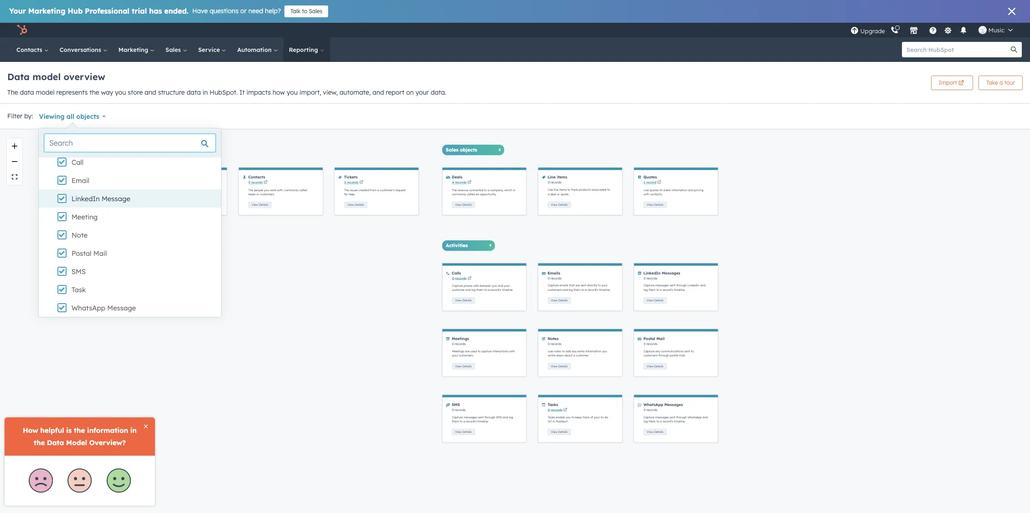 Task type: vqa. For each thing, say whether or not it's contained in the screenshot.
log
yes



Task type: describe. For each thing, give the bounding box(es) containing it.
fit view image
[[12, 175, 17, 180]]

or inside the businesses you work with, which are commonly called accounts or organizations.
[[189, 193, 192, 196]]

to inside capture any communications sent to customers through postal mail.
[[691, 350, 694, 353]]

details for notes
[[558, 365, 568, 368]]

through for linkedin messages
[[676, 284, 687, 288]]

businesses
[[158, 188, 173, 192]]

is
[[513, 188, 515, 192]]

0 for sms
[[452, 408, 454, 412]]

your for tasks
[[594, 416, 600, 420]]

record's for linkedin messages
[[663, 288, 673, 292]]

to inside "the revenue connected to a company, which is commonly called an opportunity."
[[484, 188, 487, 192]]

capture messages sent through linkedin and log them to a record's timeline.
[[644, 284, 706, 292]]

hubspot image
[[16, 25, 27, 36]]

records down whatsapp messages
[[646, 408, 657, 412]]

customers inside capture emails that are sent directly to your customers and log them to a record's timeline.
[[548, 288, 562, 292]]

search image
[[1011, 46, 1017, 53]]

viewing all objects
[[39, 113, 99, 121]]

data.
[[431, 88, 446, 97]]

to inside meetings are used to capture interactions with your customers.
[[478, 350, 480, 353]]

view details button for deals
[[452, 202, 475, 208]]

notes
[[548, 337, 559, 342]]

1 horizontal spatial postal mail
[[643, 337, 665, 342]]

capture for emails
[[548, 284, 559, 288]]

whatsapp inside capture messages sent through whatsapp and log them to a record's timeline.
[[688, 416, 702, 419]]

connected
[[469, 188, 483, 192]]

0 records down the calls
[[452, 277, 467, 280]]

records up capture messages sent through sms and log them to a record's timeline.
[[455, 408, 466, 412]]

upgrade image
[[850, 27, 859, 35]]

them for linkedin messages
[[649, 288, 656, 292]]

0 for meetings
[[452, 342, 454, 346]]

1 horizontal spatial marketing
[[118, 46, 150, 53]]

you inside capture phone calls between you and your customer and log them to a record's timeline.
[[492, 284, 497, 288]]

timeline. for linkedin messages
[[674, 288, 685, 292]]

task
[[72, 286, 86, 294]]

use for line items
[[548, 188, 553, 192]]

record
[[646, 181, 656, 185]]

view details for line items
[[551, 203, 568, 207]]

log inside capture emails that are sent directly to your customers and log them to a record's timeline.
[[569, 288, 573, 292]]

phone
[[464, 284, 472, 288]]

0 for line items
[[548, 181, 550, 185]]

them inside capture emails that are sent directly to your customers and log them to a record's timeline.
[[574, 288, 581, 292]]

marketing link
[[113, 37, 160, 62]]

a inside capture emails that are sent directly to your customers and log them to a record's timeline.
[[585, 288, 587, 292]]

Search search field
[[44, 134, 216, 152]]

to inside tasks enable you to keep track of your to-do list in hubspot.
[[572, 416, 574, 420]]

close image
[[1008, 8, 1016, 15]]

quotes
[[643, 175, 657, 180]]

whatsapp for whatsapp message
[[72, 304, 105, 313]]

capture
[[481, 350, 492, 353]]

trial
[[132, 6, 147, 15]]

sms inside capture messages sent through sms and log them to a record's timeline.
[[496, 416, 502, 419]]

view for meetings
[[455, 365, 462, 368]]

and inside capture messages sent through sms and log them to a record's timeline.
[[503, 416, 508, 419]]

and inside capture messages sent through whatsapp and log them to a record's timeline.
[[703, 416, 708, 419]]

work for customers.
[[270, 188, 276, 192]]

you right way
[[115, 88, 126, 97]]

to inside use notes to add any extra information you wrote down about a customer.
[[562, 350, 565, 353]]

quotes
[[650, 188, 659, 192]]

0 records up enable on the bottom right of page
[[548, 408, 562, 412]]

view for linkedin messages
[[647, 299, 653, 302]]

details for sms
[[462, 431, 472, 434]]

capture emails that are sent directly to your customers and log them to a record's timeline.
[[548, 284, 610, 292]]

a inside use line items to track products associated to a deal or quote.
[[548, 193, 550, 196]]

4 records
[[452, 181, 467, 185]]

records down linkedin messages
[[646, 277, 657, 280]]

line items
[[548, 175, 567, 180]]

customer's
[[380, 188, 395, 192]]

meetings for meetings
[[452, 337, 469, 342]]

viewing all objects button
[[33, 108, 112, 126]]

called inside the people you work with, commonly called leads or customers.
[[299, 188, 307, 192]]

records down the calls
[[455, 277, 467, 280]]

and inside 'use quotes to share information and pricing with contacts.'
[[688, 188, 693, 192]]

the revenue connected to a company, which is commonly called an opportunity.
[[452, 188, 515, 196]]

a inside "the revenue connected to a company, which is commonly called an opportunity."
[[488, 188, 489, 192]]

postal
[[670, 354, 678, 358]]

view details for linkedin messages
[[647, 299, 663, 302]]

to inside capture phone calls between you and your customer and log them to a record's timeline.
[[484, 289, 487, 292]]

professional
[[85, 6, 130, 15]]

commonly inside the people you work with, commonly called leads or customers.
[[284, 188, 298, 192]]

data model overview
[[7, 71, 105, 82]]

you right how
[[287, 88, 298, 97]]

1 vertical spatial sales
[[165, 46, 183, 53]]

capture for calls
[[452, 284, 463, 288]]

records down deals
[[455, 181, 467, 185]]

items inside use line items to track products associated to a deal or quote.
[[559, 188, 567, 192]]

a inside capture messages sent through sms and log them to a record's timeline.
[[463, 420, 465, 424]]

the for the revenue connected to a company, which is commonly called an opportunity.
[[452, 188, 457, 192]]

1 vertical spatial contacts
[[248, 175, 265, 180]]

log inside capture phone calls between you and your customer and log them to a record's timeline.
[[472, 289, 476, 292]]

your for emails
[[602, 284, 608, 288]]

in for data
[[203, 88, 208, 97]]

which inside "the revenue connected to a company, which is commonly called an opportunity."
[[504, 188, 512, 192]]

records down emails
[[551, 277, 562, 280]]

contacts link
[[11, 37, 54, 62]]

with inside 'use quotes to share information and pricing with contacts.'
[[644, 193, 649, 196]]

sent for whatsapp messages
[[670, 416, 675, 419]]

hubspot link
[[11, 25, 34, 36]]

conversations
[[60, 46, 103, 53]]

view details down businesses
[[156, 203, 172, 207]]

through inside capture any communications sent to customers through postal mail.
[[659, 354, 669, 358]]

1 vertical spatial model
[[36, 88, 54, 97]]

the data model represents the way you store and structure data in hubspot. it impacts how you import, view, automate, and report on your data.
[[7, 88, 446, 97]]

your marketing hub professional trial has ended. have questions or need help?
[[9, 6, 281, 15]]

tasks for tasks
[[548, 403, 558, 407]]

talk
[[290, 8, 300, 15]]

emails
[[560, 284, 568, 288]]

records down notes
[[551, 342, 562, 346]]

records up enable on the bottom right of page
[[551, 408, 562, 412]]

customers. inside the people you work with, commonly called leads or customers.
[[260, 193, 275, 196]]

view details for sms
[[455, 431, 472, 434]]

details for tasks
[[558, 431, 568, 434]]

has
[[149, 6, 162, 15]]

3
[[248, 181, 250, 185]]

automation
[[237, 46, 273, 53]]

keep
[[575, 416, 582, 420]]

conversations link
[[54, 37, 113, 62]]

0 vertical spatial postal
[[72, 249, 91, 258]]

notifications image
[[959, 27, 968, 35]]

record's inside capture phone calls between you and your customer and log them to a record's timeline.
[[490, 289, 501, 292]]

view details for calls
[[455, 299, 472, 302]]

use notes to add any extra information you wrote down about a customer.
[[548, 350, 607, 358]]

are inside the businesses you work with, which are commonly called accounts or organizations.
[[203, 188, 207, 192]]

a inside capture phone calls between you and your customer and log them to a record's timeline.
[[488, 289, 490, 292]]

log for sms
[[509, 416, 513, 419]]

it
[[240, 88, 245, 97]]

help button
[[925, 23, 941, 37]]

view details button down businesses
[[153, 202, 175, 208]]

0 for postal mail
[[644, 342, 646, 346]]

and inside capture messages sent through linkedin and log them to a record's timeline.
[[700, 284, 706, 288]]

view details for postal mail
[[647, 365, 663, 368]]

tickets
[[344, 175, 358, 180]]

overview
[[64, 71, 105, 82]]

records up capture any communications sent to customers through postal mail.
[[646, 342, 657, 346]]

details down businesses
[[163, 203, 172, 207]]

commonly inside "the revenue connected to a company, which is commonly called an opportunity."
[[452, 193, 466, 196]]

0 records for notes
[[548, 342, 562, 346]]

created
[[359, 188, 369, 192]]

view details button for line items
[[548, 202, 571, 208]]

them inside capture phone calls between you and your customer and log them to a record's timeline.
[[476, 289, 483, 292]]

capture for sms
[[452, 416, 463, 419]]

view for postal mail
[[647, 365, 653, 368]]

Search HubSpot search field
[[902, 42, 1014, 57]]

view details button for calls
[[452, 298, 475, 304]]

view details button for notes
[[548, 364, 571, 370]]

filter by:
[[7, 112, 33, 120]]

details for whatsapp messages
[[654, 431, 663, 434]]

records right 3 on the left top of the page
[[251, 181, 263, 185]]

filter
[[7, 112, 22, 120]]

products
[[579, 188, 591, 192]]

import
[[939, 79, 957, 86]]

with, for commonly
[[277, 188, 284, 192]]

whatsapp message
[[72, 304, 136, 313]]

automation link
[[232, 37, 283, 62]]

store
[[128, 88, 143, 97]]

information inside 'use quotes to share information and pricing with contacts.'
[[672, 188, 687, 192]]

use for notes
[[548, 350, 553, 353]]

0 records for whatsapp messages
[[644, 408, 657, 412]]

menu containing music
[[850, 23, 1019, 37]]

pricing
[[694, 188, 704, 192]]

upgrade
[[860, 27, 885, 34]]

2 records link
[[344, 181, 359, 185]]

opportunity.
[[480, 193, 496, 196]]

details for contacts
[[259, 203, 268, 207]]

view for calls
[[455, 299, 462, 302]]

to inside 'use quotes to share information and pricing with contacts.'
[[660, 188, 662, 192]]

the for the issues created from a customer's request for help.
[[344, 188, 349, 192]]

to inside capture messages sent through whatsapp and log them to a record's timeline.
[[656, 420, 659, 424]]

directly
[[587, 284, 597, 288]]

extra
[[578, 350, 585, 353]]

you inside use notes to add any extra information you wrote down about a customer.
[[602, 350, 607, 353]]

between
[[480, 284, 491, 288]]

any inside use notes to add any extra information you wrote down about a customer.
[[572, 350, 577, 353]]

settings image
[[944, 27, 952, 35]]

capture for linkedin messages
[[644, 284, 655, 288]]

view details button for emails
[[548, 298, 571, 304]]

need
[[248, 7, 263, 15]]

linkedin inside capture messages sent through linkedin and log them to a record's timeline.
[[688, 284, 699, 288]]

any inside capture any communications sent to customers through postal mail.
[[655, 350, 660, 353]]

view details button for meetings
[[452, 364, 475, 370]]

a inside use notes to add any extra information you wrote down about a customer.
[[573, 354, 575, 358]]

sent for linkedin messages
[[670, 284, 675, 288]]

details for linkedin messages
[[654, 299, 663, 302]]

view for whatsapp messages
[[647, 431, 653, 434]]

the issues created from a customer's request for help.
[[344, 188, 406, 196]]

timeline. for whatsapp messages
[[674, 420, 685, 424]]

contacts.
[[650, 193, 663, 196]]

calls
[[473, 284, 479, 288]]

message for linkedin message
[[102, 195, 130, 203]]

capture for whatsapp messages
[[644, 416, 655, 419]]

calls
[[452, 271, 461, 276]]

view for deals
[[455, 203, 462, 207]]

service link
[[193, 37, 232, 62]]

hub
[[68, 6, 83, 15]]

to inside talk to sales button
[[302, 8, 307, 15]]

request
[[396, 188, 406, 192]]

people
[[254, 188, 263, 192]]

details for deals
[[462, 203, 472, 207]]

you inside the people you work with, commonly called leads or customers.
[[264, 188, 269, 192]]

music button
[[973, 23, 1018, 37]]

which inside the businesses you work with, which are commonly called accounts or organizations.
[[194, 188, 202, 192]]

message for whatsapp message
[[107, 304, 136, 313]]

sent inside capture any communications sent to customers through postal mail.
[[684, 350, 690, 353]]

your inside capture phone calls between you and your customer and log them to a record's timeline.
[[504, 284, 510, 288]]

the businesses you work with, which are commonly called accounts or organizations.
[[153, 188, 212, 196]]

the
[[90, 88, 99, 97]]

that
[[569, 284, 575, 288]]

wrote
[[548, 354, 555, 358]]

the for the data model represents the way you store and structure data in hubspot. it impacts how you import, view, automate, and report on your data.
[[7, 88, 18, 97]]

line
[[548, 175, 556, 180]]

list
[[548, 420, 552, 424]]

questions
[[210, 7, 239, 15]]

associated
[[592, 188, 606, 192]]

to inside capture messages sent through sms and log them to a record's timeline.
[[460, 420, 463, 424]]

share
[[663, 188, 671, 192]]

call
[[72, 158, 84, 167]]

view details for notes
[[551, 365, 568, 368]]

hubspot. for list
[[556, 420, 568, 424]]

4 records link
[[452, 181, 467, 185]]

whatsapp messages
[[643, 403, 683, 407]]

2
[[344, 181, 346, 185]]



Task type: locate. For each thing, give the bounding box(es) containing it.
use up 'deal'
[[548, 188, 553, 192]]

view for sms
[[455, 431, 462, 434]]

details for postal mail
[[654, 365, 663, 368]]

view details button for contacts
[[248, 202, 271, 208]]

1 horizontal spatial information
[[672, 188, 687, 192]]

marketing
[[28, 6, 65, 15], [118, 46, 150, 53]]

view details button for linkedin messages
[[644, 298, 667, 304]]

them
[[574, 288, 581, 292], [649, 288, 656, 292], [476, 289, 483, 292], [452, 420, 459, 424], [649, 420, 656, 424]]

messages for linkedin messages
[[655, 284, 669, 288]]

1 data from the left
[[20, 88, 34, 97]]

0 vertical spatial model
[[32, 71, 61, 82]]

0 inside 0 records link
[[548, 408, 550, 412]]

view down meetings are used to capture interactions with your customers.
[[455, 365, 462, 368]]

linkedin message
[[72, 195, 130, 203]]

view details button down contacts.
[[644, 202, 667, 208]]

1 horizontal spatial are
[[465, 350, 470, 353]]

view for tasks
[[551, 431, 557, 434]]

meetings up meetings are used to capture interactions with your customers.
[[452, 337, 469, 342]]

2 vertical spatial are
[[465, 350, 470, 353]]

view down "wrote" on the bottom right
[[551, 365, 557, 368]]

notes
[[554, 350, 561, 353]]

0 vertical spatial in
[[203, 88, 208, 97]]

details down people
[[259, 203, 268, 207]]

details down enable on the bottom right of page
[[558, 431, 568, 434]]

1 horizontal spatial track
[[583, 416, 589, 420]]

sent for sms
[[478, 416, 484, 419]]

view details button down leads
[[248, 202, 271, 208]]

0 vertical spatial track
[[571, 188, 578, 192]]

0
[[548, 181, 550, 185], [452, 277, 454, 280], [548, 277, 550, 280], [644, 277, 646, 280], [452, 342, 454, 346], [548, 342, 550, 346], [644, 342, 646, 346], [452, 408, 454, 412], [548, 408, 550, 412], [644, 408, 646, 412]]

1 horizontal spatial with,
[[277, 188, 284, 192]]

0 horizontal spatial postal mail
[[72, 249, 107, 258]]

timeline. inside capture phone calls between you and your customer and log them to a record's timeline.
[[502, 289, 513, 292]]

view details button down capture messages sent through sms and log them to a record's timeline.
[[452, 429, 475, 436]]

zoom in image
[[12, 144, 17, 149]]

sent inside capture emails that are sent directly to your customers and log them to a record's timeline.
[[581, 284, 586, 288]]

details for line items
[[558, 203, 568, 207]]

1 horizontal spatial linkedin
[[643, 271, 661, 276]]

details down quote.
[[558, 203, 568, 207]]

0 vertical spatial mail
[[93, 249, 107, 258]]

capture inside capture any communications sent to customers through postal mail.
[[644, 350, 655, 353]]

1 horizontal spatial commonly
[[284, 188, 298, 192]]

are
[[203, 188, 207, 192], [575, 284, 580, 288], [465, 350, 470, 353]]

view details down capture messages sent through whatsapp and log them to a record's timeline.
[[647, 431, 663, 434]]

mail
[[93, 249, 107, 258], [656, 337, 665, 342]]

1 vertical spatial in
[[552, 420, 555, 424]]

1 horizontal spatial 0 records link
[[548, 408, 562, 412]]

0 vertical spatial information
[[672, 188, 687, 192]]

view for quotes
[[647, 203, 653, 207]]

1 vertical spatial items
[[559, 188, 567, 192]]

use down 1
[[644, 188, 649, 192]]

1 vertical spatial with
[[509, 350, 515, 353]]

a inside take a tour button
[[1000, 79, 1003, 86]]

2 horizontal spatial whatsapp
[[688, 416, 702, 419]]

0 up meetings are used to capture interactions with your customers.
[[452, 342, 454, 346]]

2 records
[[344, 181, 359, 185]]

information right share
[[672, 188, 687, 192]]

with right interactions
[[509, 350, 515, 353]]

help image
[[929, 27, 937, 35]]

through inside capture messages sent through whatsapp and log them to a record's timeline.
[[676, 416, 687, 419]]

details down emails
[[558, 299, 568, 302]]

greg robinson image
[[979, 26, 987, 34]]

0 horizontal spatial data
[[20, 88, 34, 97]]

4
[[452, 181, 454, 185]]

mail.
[[679, 354, 686, 358]]

timeline. for sms
[[477, 420, 489, 424]]

are right 'that'
[[575, 284, 580, 288]]

0 for linkedin messages
[[644, 277, 646, 280]]

view details down capture any communications sent to customers through postal mail.
[[647, 365, 663, 368]]

postal
[[72, 249, 91, 258], [643, 337, 655, 342]]

2 horizontal spatial called
[[467, 193, 475, 196]]

timeline. inside capture emails that are sent directly to your customers and log them to a record's timeline.
[[599, 288, 610, 292]]

1 vertical spatial postal mail
[[643, 337, 665, 342]]

1 horizontal spatial any
[[655, 350, 660, 353]]

2 vertical spatial linkedin
[[688, 284, 699, 288]]

view details button for whatsapp messages
[[644, 429, 667, 436]]

0 vertical spatial message
[[102, 195, 130, 203]]

2 with, from the left
[[277, 188, 284, 192]]

linkedin messages
[[643, 271, 680, 276]]

use inside use notes to add any extra information you wrote down about a customer.
[[548, 350, 553, 353]]

use inside use line items to track products associated to a deal or quote.
[[548, 188, 553, 192]]

record's for sms
[[466, 420, 477, 424]]

model right data
[[32, 71, 61, 82]]

for
[[344, 193, 348, 196]]

timeline. inside capture messages sent through linkedin and log them to a record's timeline.
[[674, 288, 685, 292]]

menu
[[850, 23, 1019, 37]]

view details down help.
[[347, 203, 364, 207]]

0 records for meetings
[[452, 342, 466, 346]]

2 tasks from the top
[[548, 416, 555, 420]]

2 data from the left
[[187, 88, 201, 97]]

1 vertical spatial information
[[585, 350, 601, 353]]

0 vertical spatial customers.
[[260, 193, 275, 196]]

postal mail down note
[[72, 249, 107, 258]]

organizations.
[[193, 193, 212, 196]]

log inside capture messages sent through linkedin and log them to a record's timeline.
[[644, 288, 648, 292]]

the for the people you work with, commonly called leads or customers.
[[248, 188, 253, 192]]

view details button down quote.
[[548, 202, 571, 208]]

the inside the people you work with, commonly called leads or customers.
[[248, 188, 253, 192]]

1 horizontal spatial customers
[[644, 354, 658, 358]]

use quotes to share information and pricing with contacts.
[[644, 188, 704, 196]]

view details button for tickets
[[344, 202, 367, 208]]

record's inside capture messages sent through sms and log them to a record's timeline.
[[466, 420, 477, 424]]

or down line
[[557, 193, 560, 196]]

with, inside the businesses you work with, which are commonly called accounts or organizations.
[[187, 188, 193, 192]]

1 horizontal spatial mail
[[656, 337, 665, 342]]

0 up capture messages sent through sms and log them to a record's timeline.
[[452, 408, 454, 412]]

3 records
[[248, 181, 263, 185]]

view details button down capture messages sent through linkedin and log them to a record's timeline.
[[644, 298, 667, 304]]

deal
[[550, 193, 556, 196]]

2 which from the left
[[504, 188, 512, 192]]

calling icon image
[[891, 26, 899, 35]]

0 vertical spatial customers
[[548, 288, 562, 292]]

with inside meetings are used to capture interactions with your customers.
[[509, 350, 515, 353]]

are inside capture emails that are sent directly to your customers and log them to a record's timeline.
[[575, 284, 580, 288]]

of
[[590, 416, 593, 420]]

1 horizontal spatial customers.
[[459, 354, 474, 358]]

through for sms
[[485, 416, 495, 419]]

and inside capture emails that are sent directly to your customers and log them to a record's timeline.
[[563, 288, 568, 292]]

view details button down help.
[[344, 202, 367, 208]]

details for emails
[[558, 299, 568, 302]]

the inside the businesses you work with, which are commonly called accounts or organizations.
[[153, 188, 157, 192]]

meetings are used to capture interactions with your customers.
[[452, 350, 515, 358]]

view details button down list in the right bottom of the page
[[548, 429, 571, 436]]

details for meetings
[[462, 365, 472, 368]]

talk to sales
[[290, 8, 322, 15]]

customers. down people
[[260, 193, 275, 196]]

called down businesses
[[167, 193, 175, 196]]

data
[[20, 88, 34, 97], [187, 88, 201, 97]]

0 horizontal spatial mail
[[93, 249, 107, 258]]

email
[[72, 176, 89, 185]]

1 horizontal spatial in
[[552, 420, 555, 424]]

records down tickets
[[347, 181, 359, 185]]

a inside capture messages sent through linkedin and log them to a record's timeline.
[[660, 288, 662, 292]]

which left is
[[504, 188, 512, 192]]

customers down emails
[[548, 288, 562, 292]]

view details down contacts.
[[647, 203, 663, 207]]

emails
[[548, 271, 560, 276]]

0 for whatsapp messages
[[644, 408, 646, 412]]

view details for contacts
[[252, 203, 268, 207]]

a inside the issues created from a customer's request for help.
[[377, 188, 379, 192]]

through
[[676, 284, 687, 288], [659, 354, 669, 358], [485, 416, 495, 419], [676, 416, 687, 419]]

view details down used
[[455, 365, 472, 368]]

view details for emails
[[551, 299, 568, 302]]

0 horizontal spatial customers
[[548, 288, 562, 292]]

details down help.
[[355, 203, 364, 207]]

view down contacts.
[[647, 203, 653, 207]]

0 records link
[[452, 277, 467, 280], [548, 408, 562, 412]]

messages for whatsapp messages
[[664, 403, 683, 407]]

1 horizontal spatial which
[[504, 188, 512, 192]]

1 vertical spatial whatsapp
[[643, 403, 663, 407]]

view details for meetings
[[455, 365, 472, 368]]

report
[[386, 88, 404, 97]]

sent inside capture messages sent through whatsapp and log them to a record's timeline.
[[670, 416, 675, 419]]

add
[[566, 350, 571, 353]]

them inside capture messages sent through whatsapp and log them to a record's timeline.
[[649, 420, 656, 424]]

called right people
[[299, 188, 307, 192]]

1 horizontal spatial work
[[270, 188, 276, 192]]

hubspot. down enable on the bottom right of page
[[556, 420, 568, 424]]

view for tickets
[[347, 203, 354, 207]]

view details for tasks
[[551, 431, 568, 434]]

0 horizontal spatial any
[[572, 350, 577, 353]]

view down leads
[[252, 203, 258, 207]]

0 horizontal spatial whatsapp
[[72, 304, 105, 313]]

1 vertical spatial sms
[[452, 403, 460, 407]]

customer
[[452, 289, 465, 292]]

the up leads
[[248, 188, 253, 192]]

view down customer
[[455, 299, 462, 302]]

mail up capture any communications sent to customers through postal mail.
[[656, 337, 665, 342]]

tasks up list in the right bottom of the page
[[548, 416, 555, 420]]

0 horizontal spatial work
[[179, 188, 186, 192]]

linkedin for linkedin message
[[72, 195, 100, 203]]

timeline. inside capture messages sent through sms and log them to a record's timeline.
[[477, 420, 489, 424]]

messages for sms
[[464, 416, 477, 419]]

1 horizontal spatial with
[[644, 193, 649, 196]]

them for sms
[[452, 420, 459, 424]]

0 down the calls
[[452, 277, 454, 280]]

0 vertical spatial tasks
[[548, 403, 558, 407]]

tour
[[1005, 79, 1015, 86]]

customers left postal
[[644, 354, 658, 358]]

0 records down whatsapp messages
[[644, 408, 657, 412]]

you
[[115, 88, 126, 97], [287, 88, 298, 97], [174, 188, 179, 192], [264, 188, 269, 192], [492, 284, 497, 288], [602, 350, 607, 353], [566, 416, 571, 420]]

settings link
[[943, 25, 954, 35]]

commonly right people
[[284, 188, 298, 192]]

commonly inside the businesses you work with, which are commonly called accounts or organizations.
[[153, 193, 167, 196]]

1 vertical spatial postal
[[643, 337, 655, 342]]

reporting link
[[283, 37, 330, 62]]

0 records for emails
[[548, 277, 562, 280]]

to inside capture messages sent through linkedin and log them to a record's timeline.
[[656, 288, 659, 292]]

0 vertical spatial contacts
[[16, 46, 44, 53]]

0 vertical spatial with
[[644, 193, 649, 196]]

0 vertical spatial whatsapp
[[72, 304, 105, 313]]

model down data model overview
[[36, 88, 54, 97]]

in right structure
[[203, 88, 208, 97]]

called inside the businesses you work with, which are commonly called accounts or organizations.
[[167, 193, 175, 196]]

capture for postal mail
[[644, 350, 655, 353]]

1 vertical spatial mail
[[656, 337, 665, 342]]

view details button down customer
[[452, 298, 475, 304]]

0 horizontal spatial with
[[509, 350, 515, 353]]

data right structure
[[187, 88, 201, 97]]

0 records link for tasks
[[548, 408, 562, 412]]

track inside tasks enable you to keep track of your to-do list in hubspot.
[[583, 416, 589, 420]]

sales right talk
[[309, 8, 322, 15]]

2 horizontal spatial sms
[[496, 416, 502, 419]]

view details button for quotes
[[644, 202, 667, 208]]

0 vertical spatial postal mail
[[72, 249, 107, 258]]

0 records for postal mail
[[644, 342, 657, 346]]

0 horizontal spatial track
[[571, 188, 578, 192]]

or down people
[[256, 193, 259, 196]]

view details down quote.
[[551, 203, 568, 207]]

1 horizontal spatial whatsapp
[[643, 403, 663, 407]]

record's for whatsapp messages
[[663, 420, 673, 424]]

track inside use line items to track products associated to a deal or quote.
[[571, 188, 578, 192]]

work for accounts
[[179, 188, 186, 192]]

1 tasks from the top
[[548, 403, 558, 407]]

line
[[554, 188, 558, 192]]

0 records for sms
[[452, 408, 466, 412]]

0 for emails
[[548, 277, 550, 280]]

enable
[[556, 416, 565, 420]]

0 horizontal spatial commonly
[[153, 193, 167, 196]]

view details for deals
[[455, 203, 472, 207]]

messages inside capture messages sent through linkedin and log them to a record's timeline.
[[655, 284, 669, 288]]

your
[[416, 88, 429, 97], [602, 284, 608, 288], [504, 284, 510, 288], [452, 354, 458, 358], [594, 416, 600, 420]]

sales inside button
[[309, 8, 322, 15]]

your inside meetings are used to capture interactions with your customers.
[[452, 354, 458, 358]]

0 for notes
[[548, 342, 550, 346]]

in right list in the right bottom of the page
[[552, 420, 555, 424]]

0 vertical spatial sales
[[309, 8, 322, 15]]

details down capture any communications sent to customers through postal mail.
[[654, 365, 663, 368]]

details down used
[[462, 365, 472, 368]]

by:
[[24, 112, 33, 120]]

are left used
[[465, 350, 470, 353]]

1 vertical spatial meetings
[[452, 350, 464, 353]]

the inside the issues created from a customer's request for help.
[[344, 188, 349, 192]]

0 horizontal spatial sms
[[72, 268, 86, 276]]

whatsapp for whatsapp messages
[[643, 403, 663, 407]]

any right "add" in the right of the page
[[572, 350, 577, 353]]

0 records link for calls
[[452, 277, 467, 280]]

view details button for postal mail
[[644, 364, 667, 370]]

sent inside capture messages sent through linkedin and log them to a record's timeline.
[[670, 284, 675, 288]]

called left an
[[467, 193, 475, 196]]

view down emails
[[551, 299, 557, 302]]

tasks for tasks enable you to keep track of your to-do list in hubspot.
[[548, 416, 555, 420]]

1 horizontal spatial sms
[[452, 403, 460, 407]]

view for contacts
[[252, 203, 258, 207]]

you right "extra"
[[602, 350, 607, 353]]

capture inside capture messages sent through linkedin and log them to a record's timeline.
[[644, 284, 655, 288]]

1 horizontal spatial hubspot.
[[556, 420, 568, 424]]

1 vertical spatial 0 records link
[[548, 408, 562, 412]]

sent inside capture messages sent through sms and log them to a record's timeline.
[[478, 416, 484, 419]]

contacts up 3 records link
[[248, 175, 265, 180]]

objects
[[76, 113, 99, 121]]

help?
[[265, 7, 281, 15]]

0 vertical spatial marketing
[[28, 6, 65, 15]]

1 with, from the left
[[187, 188, 193, 192]]

work right people
[[270, 188, 276, 192]]

hubspot.
[[210, 88, 238, 97], [556, 420, 568, 424]]

view details down leads
[[252, 203, 268, 207]]

view details button down capture messages sent through whatsapp and log them to a record's timeline.
[[644, 429, 667, 436]]

hubspot. inside tasks enable you to keep track of your to-do list in hubspot.
[[556, 420, 568, 424]]

through for whatsapp messages
[[676, 416, 687, 419]]

you inside the businesses you work with, which are commonly called accounts or organizations.
[[174, 188, 179, 192]]

0 down whatsapp messages
[[644, 408, 646, 412]]

view
[[156, 203, 162, 207], [252, 203, 258, 207], [347, 203, 354, 207], [455, 203, 462, 207], [551, 203, 557, 207], [647, 203, 653, 207], [455, 299, 462, 302], [551, 299, 557, 302], [647, 299, 653, 302], [455, 365, 462, 368], [551, 365, 557, 368], [647, 365, 653, 368], [455, 431, 462, 434], [551, 431, 557, 434], [647, 431, 653, 434]]

represents
[[56, 88, 88, 97]]

with, inside the people you work with, commonly called leads or customers.
[[277, 188, 284, 192]]

2 vertical spatial sms
[[496, 416, 502, 419]]

customers. down used
[[459, 354, 474, 358]]

1 meetings from the top
[[452, 337, 469, 342]]

0 horizontal spatial called
[[167, 193, 175, 196]]

sms
[[72, 268, 86, 276], [452, 403, 460, 407], [496, 416, 502, 419]]

1 horizontal spatial data
[[187, 88, 201, 97]]

which
[[194, 188, 202, 192], [504, 188, 512, 192]]

2 work from the left
[[270, 188, 276, 192]]

1 vertical spatial message
[[107, 304, 136, 313]]

take
[[986, 79, 998, 86]]

them for whatsapp messages
[[649, 420, 656, 424]]

have
[[192, 7, 208, 15]]

use up "wrote" on the bottom right
[[548, 350, 553, 353]]

view details
[[156, 203, 172, 207], [252, 203, 268, 207], [347, 203, 364, 207], [455, 203, 472, 207], [551, 203, 568, 207], [647, 203, 663, 207], [455, 299, 472, 302], [551, 299, 568, 302], [647, 299, 663, 302], [455, 365, 472, 368], [551, 365, 568, 368], [647, 365, 663, 368], [455, 431, 472, 434], [551, 431, 568, 434], [647, 431, 663, 434]]

view details down emails
[[551, 299, 568, 302]]

0 vertical spatial linkedin
[[72, 195, 100, 203]]

0 horizontal spatial contacts
[[16, 46, 44, 53]]

log for linkedin messages
[[644, 288, 648, 292]]

postal down note
[[72, 249, 91, 258]]

commonly
[[284, 188, 298, 192], [153, 193, 167, 196], [452, 193, 466, 196]]

information inside use notes to add any extra information you wrote down about a customer.
[[585, 350, 601, 353]]

0 vertical spatial 0 records link
[[452, 277, 467, 280]]

3 records link
[[248, 181, 263, 185]]

your inside capture emails that are sent directly to your customers and log them to a record's timeline.
[[602, 284, 608, 288]]

a inside capture messages sent through whatsapp and log them to a record's timeline.
[[660, 420, 662, 424]]

0 up capture any communications sent to customers through postal mail.
[[644, 342, 646, 346]]

contacts down hubspot link
[[16, 46, 44, 53]]

records down line items
[[551, 181, 562, 185]]

capture inside capture phone calls between you and your customer and log them to a record's timeline.
[[452, 284, 463, 288]]

2 vertical spatial whatsapp
[[688, 416, 702, 419]]

view down 'deal'
[[551, 203, 557, 207]]

0 horizontal spatial are
[[203, 188, 207, 192]]

record's inside capture emails that are sent directly to your customers and log them to a record's timeline.
[[588, 288, 598, 292]]

view,
[[323, 88, 338, 97]]

0 horizontal spatial 0 records link
[[452, 277, 467, 280]]

0 horizontal spatial hubspot.
[[210, 88, 238, 97]]

log inside capture messages sent through sms and log them to a record's timeline.
[[509, 416, 513, 419]]

2 horizontal spatial linkedin
[[688, 284, 699, 288]]

in for list
[[552, 420, 555, 424]]

0 vertical spatial meetings
[[452, 337, 469, 342]]

or inside use line items to track products associated to a deal or quote.
[[557, 193, 560, 196]]

2 horizontal spatial are
[[575, 284, 580, 288]]

music
[[989, 26, 1005, 34]]

2 any from the left
[[655, 350, 660, 353]]

1 record link
[[644, 181, 656, 185]]

work inside the people you work with, commonly called leads or customers.
[[270, 188, 276, 192]]

2 horizontal spatial commonly
[[452, 193, 466, 196]]

a
[[1000, 79, 1003, 86], [377, 188, 379, 192], [488, 188, 489, 192], [548, 193, 550, 196], [585, 288, 587, 292], [660, 288, 662, 292], [488, 289, 490, 292], [573, 354, 575, 358], [463, 420, 465, 424], [660, 420, 662, 424]]

customers inside capture any communications sent to customers through postal mail.
[[644, 354, 658, 358]]

1 vertical spatial messages
[[664, 403, 683, 407]]

0 records for linkedin messages
[[644, 277, 657, 280]]

the for the businesses you work with, which are commonly called accounts or organizations.
[[153, 188, 157, 192]]

in inside tasks enable you to keep track of your to-do list in hubspot.
[[552, 420, 555, 424]]

the
[[7, 88, 18, 97], [153, 188, 157, 192], [248, 188, 253, 192], [344, 188, 349, 192], [452, 188, 457, 192]]

messages inside capture messages sent through sms and log them to a record's timeline.
[[464, 416, 477, 419]]

log for whatsapp messages
[[644, 420, 648, 424]]

are up the organizations.
[[203, 188, 207, 192]]

capture
[[548, 284, 559, 288], [644, 284, 655, 288], [452, 284, 463, 288], [644, 350, 655, 353], [452, 416, 463, 419], [644, 416, 655, 419]]

view details button down emails
[[548, 298, 571, 304]]

0 horizontal spatial in
[[203, 88, 208, 97]]

1 horizontal spatial postal
[[643, 337, 655, 342]]

how
[[273, 88, 285, 97]]

record's inside capture messages sent through linkedin and log them to a record's timeline.
[[663, 288, 673, 292]]

messages for whatsapp messages
[[655, 416, 669, 419]]

1 vertical spatial customers.
[[459, 354, 474, 358]]

record's inside capture messages sent through whatsapp and log them to a record's timeline.
[[663, 420, 673, 424]]

1 horizontal spatial called
[[299, 188, 307, 192]]

view details button down revenue
[[452, 202, 475, 208]]

you inside tasks enable you to keep track of your to-do list in hubspot.
[[566, 416, 571, 420]]

1 horizontal spatial sales
[[309, 8, 322, 15]]

your for meetings
[[452, 354, 458, 358]]

tasks enable you to keep track of your to-do list in hubspot.
[[548, 416, 608, 424]]

0 vertical spatial sms
[[72, 268, 86, 276]]

0 horizontal spatial sales
[[165, 46, 183, 53]]

0 horizontal spatial linkedin
[[72, 195, 100, 203]]

them inside capture messages sent through sms and log them to a record's timeline.
[[452, 420, 459, 424]]

0 records down linkedin messages
[[644, 277, 657, 280]]

communications
[[661, 350, 684, 353]]

hubspot. for data
[[210, 88, 238, 97]]

details down down
[[558, 365, 568, 368]]

1 vertical spatial tasks
[[548, 416, 555, 420]]

impacts
[[246, 88, 271, 97]]

0 horizontal spatial which
[[194, 188, 202, 192]]

0 up list in the right bottom of the page
[[548, 408, 550, 412]]

1 which from the left
[[194, 188, 202, 192]]

meetings
[[452, 337, 469, 342], [452, 350, 464, 353]]

view details down down
[[551, 365, 568, 368]]

or inside your marketing hub professional trial has ended. have questions or need help?
[[240, 7, 247, 15]]

view details button for sms
[[452, 429, 475, 436]]

0 vertical spatial hubspot.
[[210, 88, 238, 97]]

details for tickets
[[355, 203, 364, 207]]

1 vertical spatial track
[[583, 416, 589, 420]]

or inside the people you work with, commonly called leads or customers.
[[256, 193, 259, 196]]

capture inside capture emails that are sent directly to your customers and log them to a record's timeline.
[[548, 284, 559, 288]]

structure
[[158, 88, 185, 97]]

details for quotes
[[654, 203, 663, 207]]

your inside tasks enable you to keep track of your to-do list in hubspot.
[[594, 416, 600, 420]]

with, for which
[[187, 188, 193, 192]]

called inside "the revenue connected to a company, which is commonly called an opportunity."
[[467, 193, 475, 196]]

tasks inside tasks enable you to keep track of your to-do list in hubspot.
[[548, 416, 555, 420]]

commonly down businesses
[[153, 193, 167, 196]]

track left of
[[583, 416, 589, 420]]

customers. inside meetings are used to capture interactions with your customers.
[[459, 354, 474, 358]]

use for quotes
[[644, 188, 649, 192]]

meetings for meetings are used to capture interactions with your customers.
[[452, 350, 464, 353]]

are inside meetings are used to capture interactions with your customers.
[[465, 350, 470, 353]]

details
[[163, 203, 172, 207], [259, 203, 268, 207], [355, 203, 364, 207], [462, 203, 472, 207], [558, 203, 568, 207], [654, 203, 663, 207], [462, 299, 472, 302], [558, 299, 568, 302], [654, 299, 663, 302], [462, 365, 472, 368], [558, 365, 568, 368], [654, 365, 663, 368], [462, 431, 472, 434], [558, 431, 568, 434], [654, 431, 663, 434]]

0 horizontal spatial marketing
[[28, 6, 65, 15]]

0 vertical spatial items
[[557, 175, 567, 180]]

reporting
[[289, 46, 320, 53]]

view details for quotes
[[647, 203, 663, 207]]

capture phone calls between you and your customer and log them to a record's timeline.
[[452, 284, 513, 292]]

postal up capture any communications sent to customers through postal mail.
[[643, 337, 655, 342]]

1 vertical spatial linkedin
[[643, 271, 661, 276]]

1 any from the left
[[572, 350, 577, 353]]

capture inside capture messages sent through whatsapp and log them to a record's timeline.
[[644, 416, 655, 419]]

through inside capture messages sent through linkedin and log them to a record's timeline.
[[676, 284, 687, 288]]

0 records link up enable on the bottom right of page
[[548, 408, 562, 412]]

view for line items
[[551, 203, 557, 207]]

0 vertical spatial are
[[203, 188, 207, 192]]

marketing left hub
[[28, 6, 65, 15]]

records up meetings are used to capture interactions with your customers.
[[455, 342, 466, 346]]

2 meetings from the top
[[452, 350, 464, 353]]

work inside the businesses you work with, which are commonly called accounts or organizations.
[[179, 188, 186, 192]]

messages inside capture messages sent through whatsapp and log them to a record's timeline.
[[655, 416, 669, 419]]

0 vertical spatial messages
[[662, 271, 680, 276]]

way
[[101, 88, 113, 97]]

search button
[[1006, 42, 1022, 57]]

view details for whatsapp messages
[[647, 431, 663, 434]]

your
[[9, 6, 26, 15]]

the up "for"
[[344, 188, 349, 192]]

you right people
[[264, 188, 269, 192]]

1 work from the left
[[179, 188, 186, 192]]

view down businesses
[[156, 203, 162, 207]]

0 horizontal spatial with,
[[187, 188, 193, 192]]

calling icon button
[[887, 24, 902, 36]]

through inside capture messages sent through sms and log them to a record's timeline.
[[485, 416, 495, 419]]

timeline. inside capture messages sent through whatsapp and log them to a record's timeline.
[[674, 420, 685, 424]]

view details down revenue
[[455, 203, 472, 207]]

view details down capture messages sent through linkedin and log them to a record's timeline.
[[647, 299, 663, 302]]

accounts
[[176, 193, 189, 196]]

company,
[[490, 188, 504, 192]]

import,
[[300, 88, 321, 97]]

marketplaces image
[[910, 27, 918, 35]]

1 vertical spatial hubspot.
[[556, 420, 568, 424]]

log
[[569, 288, 573, 292], [644, 288, 648, 292], [472, 289, 476, 292], [509, 416, 513, 419], [644, 420, 648, 424]]

deals
[[452, 175, 462, 180]]

view details button down down
[[548, 364, 571, 370]]

0 horizontal spatial customers.
[[260, 193, 275, 196]]



